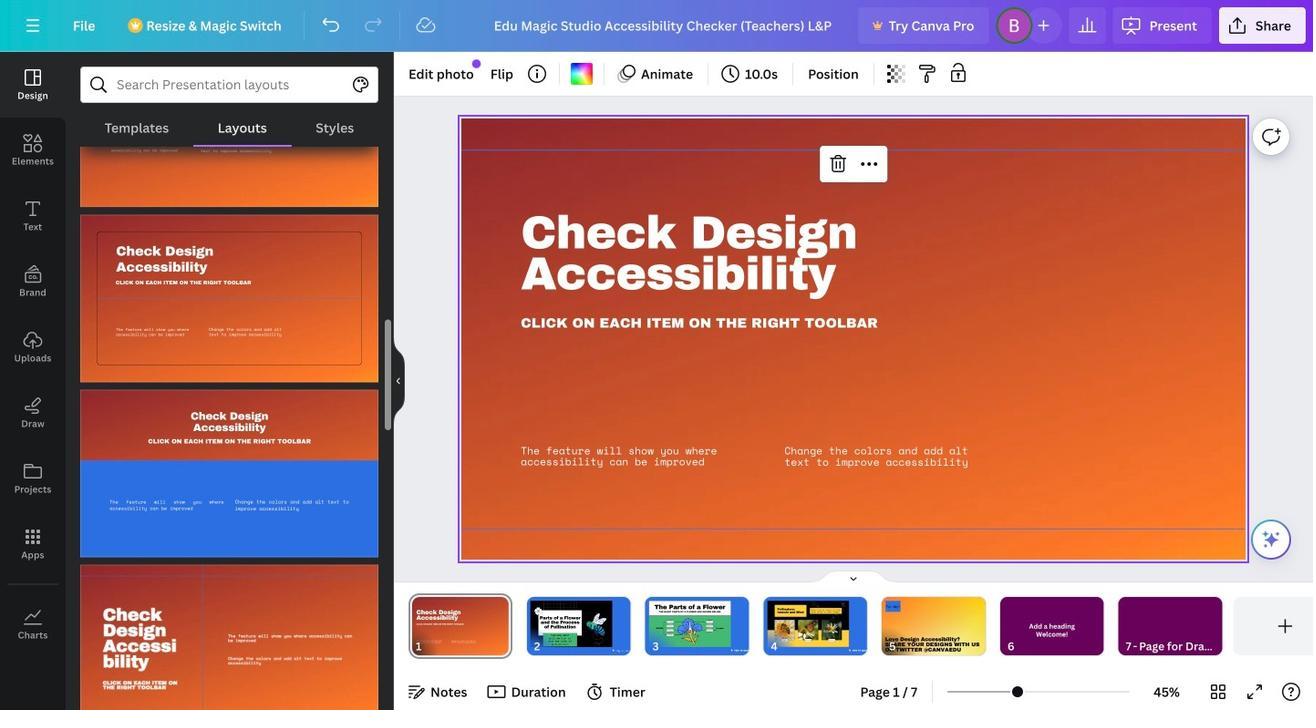 Task type: describe. For each thing, give the bounding box(es) containing it.
hide pages image
[[810, 570, 898, 585]]

hide image
[[393, 338, 405, 425]]

no colour image
[[571, 63, 593, 85]]

page 1 image
[[409, 598, 513, 656]]



Task type: vqa. For each thing, say whether or not it's contained in the screenshot.
Design title text field
yes



Task type: locate. For each thing, give the bounding box(es) containing it.
Page title text field
[[430, 638, 437, 656]]

side panel tab list
[[0, 52, 66, 658]]

Design title text field
[[480, 7, 852, 44]]

canva assistant image
[[1261, 529, 1283, 551]]

Search Presentation layouts search field
[[117, 68, 342, 102]]

main menu bar
[[0, 0, 1314, 52]]



